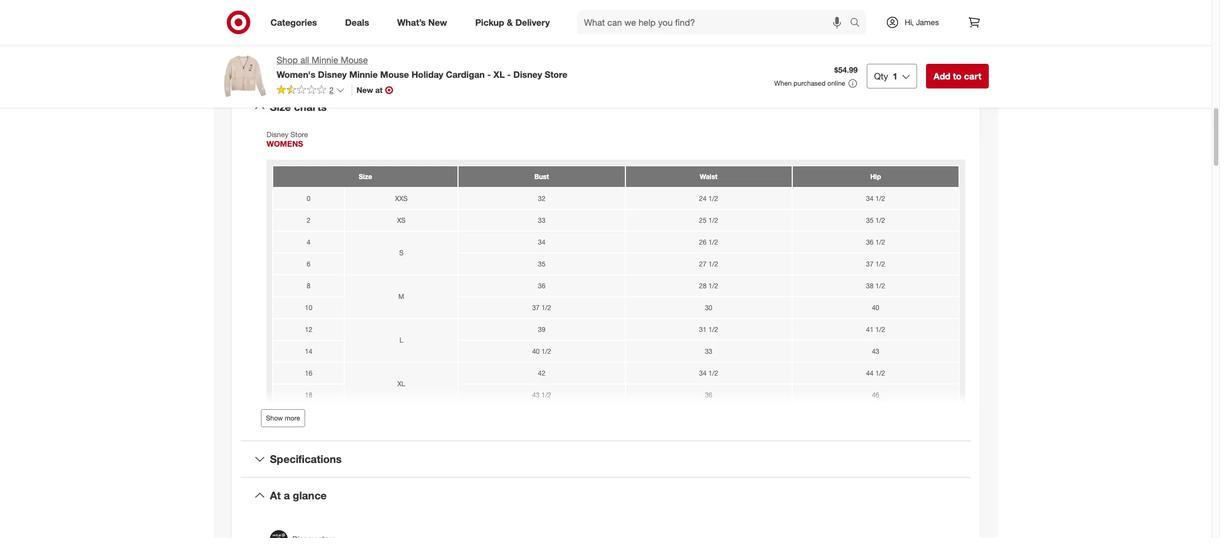 Task type: locate. For each thing, give the bounding box(es) containing it.
cardigan
[[446, 69, 485, 80]]

size
[[270, 101, 291, 113]]

1 horizontal spatial minnie
[[349, 69, 378, 80]]

pickup & delivery
[[475, 17, 550, 28]]

minnie
[[312, 54, 338, 66], [349, 69, 378, 80]]

1 horizontal spatial disney
[[514, 69, 542, 80]]

delivery
[[516, 17, 550, 28]]

all
[[300, 54, 309, 66]]

- right xl
[[507, 69, 511, 80]]

size charts
[[270, 101, 327, 113]]

purchased
[[794, 79, 826, 87]]

1 horizontal spatial -
[[507, 69, 511, 80]]

online
[[828, 79, 846, 87]]

mouse up new at
[[341, 54, 368, 66]]

1
[[893, 71, 898, 82]]

specifications button
[[241, 442, 971, 477]]

disney up 2 on the left top of page
[[318, 69, 347, 80]]

more
[[285, 414, 300, 423]]

add
[[934, 71, 951, 82]]

- left xl
[[487, 69, 491, 80]]

minnie up new at
[[349, 69, 378, 80]]

0 vertical spatial minnie
[[312, 54, 338, 66]]

store
[[545, 69, 568, 80]]

disney
[[318, 69, 347, 80], [514, 69, 542, 80]]

0 vertical spatial mouse
[[341, 54, 368, 66]]

-
[[487, 69, 491, 80], [507, 69, 511, 80]]

0 horizontal spatial mouse
[[341, 54, 368, 66]]

2 disney from the left
[[514, 69, 542, 80]]

new left at
[[357, 85, 373, 95]]

1 disney from the left
[[318, 69, 347, 80]]

at a glance button
[[241, 478, 971, 514]]

when
[[775, 79, 792, 87]]

hi, james
[[905, 17, 939, 27]]

1 vertical spatial minnie
[[349, 69, 378, 80]]

$54.99
[[835, 65, 858, 75]]

categories link
[[261, 10, 331, 35]]

0 vertical spatial new
[[428, 17, 447, 28]]

james
[[916, 17, 939, 27]]

specifications
[[270, 453, 342, 466]]

women's
[[277, 69, 316, 80]]

new
[[428, 17, 447, 28], [357, 85, 373, 95]]

new inside the what's new link
[[428, 17, 447, 28]]

what's new link
[[388, 10, 461, 35]]

1 horizontal spatial new
[[428, 17, 447, 28]]

1 - from the left
[[487, 69, 491, 80]]

disney left store
[[514, 69, 542, 80]]

mouse up at
[[380, 69, 409, 80]]

mouse
[[341, 54, 368, 66], [380, 69, 409, 80]]

shop all minnie mouse women's disney minnie mouse holiday cardigan - xl - disney store
[[277, 54, 568, 80]]

0 horizontal spatial new
[[357, 85, 373, 95]]

about this item
[[559, 19, 653, 35]]

0 horizontal spatial disney
[[318, 69, 347, 80]]

new right what's at the left top of the page
[[428, 17, 447, 28]]

at
[[270, 489, 281, 502]]

search
[[845, 18, 872, 29]]

pickup
[[475, 17, 504, 28]]

what's new
[[397, 17, 447, 28]]

a
[[284, 489, 290, 502]]

charts
[[294, 101, 327, 113]]

deals
[[345, 17, 369, 28]]

xl
[[494, 69, 505, 80]]

pickup & delivery link
[[466, 10, 564, 35]]

1 horizontal spatial mouse
[[380, 69, 409, 80]]

minnie right the all
[[312, 54, 338, 66]]

0 horizontal spatial -
[[487, 69, 491, 80]]



Task type: describe. For each thing, give the bounding box(es) containing it.
add to cart button
[[927, 64, 989, 88]]

qty 1
[[874, 71, 898, 82]]

image of women's disney minnie mouse holiday cardigan - xl - disney store image
[[223, 54, 268, 99]]

cart
[[964, 71, 982, 82]]

shop
[[277, 54, 298, 66]]

at a glance
[[270, 489, 327, 502]]

&
[[507, 17, 513, 28]]

2 - from the left
[[507, 69, 511, 80]]

hi,
[[905, 17, 914, 27]]

to
[[953, 71, 962, 82]]

categories
[[271, 17, 317, 28]]

this
[[600, 19, 622, 35]]

search button
[[845, 10, 872, 37]]

1 vertical spatial new
[[357, 85, 373, 95]]

deals link
[[336, 10, 383, 35]]

item
[[626, 19, 653, 35]]

what's
[[397, 17, 426, 28]]

size charts button
[[241, 89, 971, 125]]

2
[[329, 85, 334, 95]]

glance
[[293, 489, 327, 502]]

holiday
[[412, 69, 444, 80]]

show
[[266, 414, 283, 423]]

about
[[559, 19, 596, 35]]

2 link
[[277, 84, 345, 97]]

qty
[[874, 71, 889, 82]]

new at
[[357, 85, 383, 95]]

0 horizontal spatial minnie
[[312, 54, 338, 66]]

show more button
[[261, 410, 305, 428]]

show more
[[266, 414, 300, 423]]

when purchased online
[[775, 79, 846, 87]]

add to cart
[[934, 71, 982, 82]]

at
[[375, 85, 383, 95]]

1 vertical spatial mouse
[[380, 69, 409, 80]]

What can we help you find? suggestions appear below search field
[[578, 10, 853, 35]]



Task type: vqa. For each thing, say whether or not it's contained in the screenshot.
the Size charts dropdown button
yes



